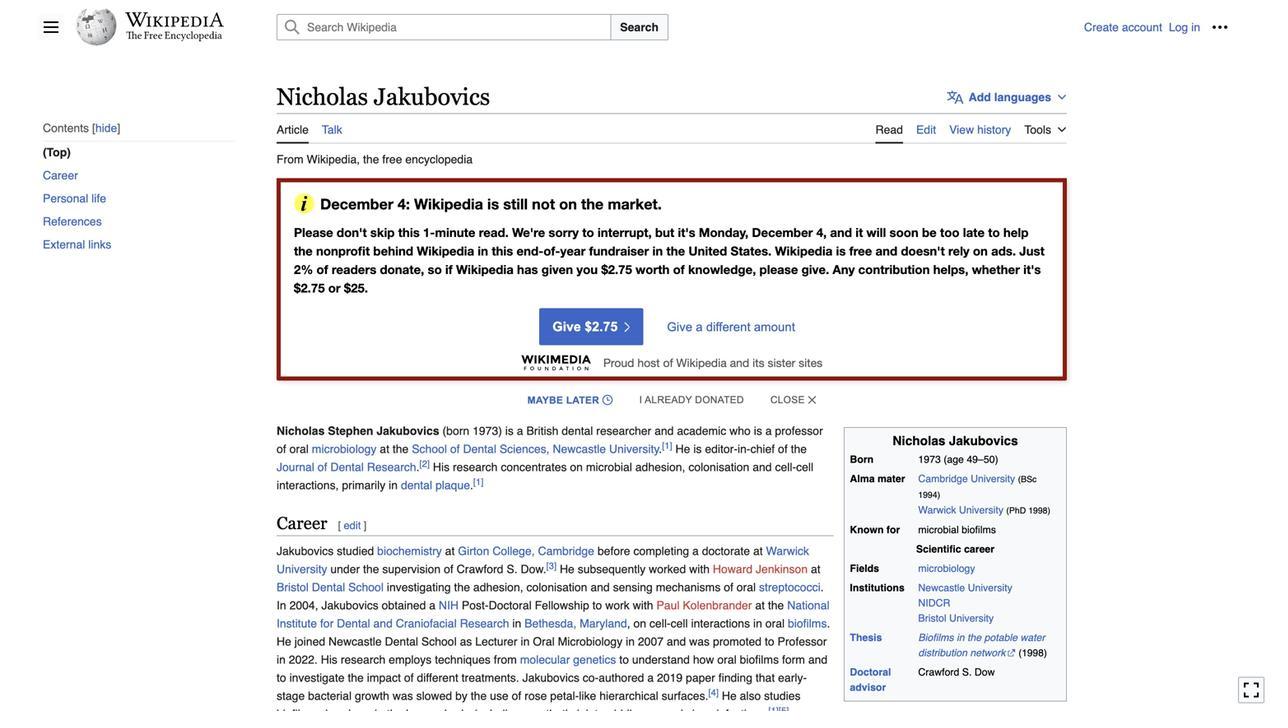 Task type: describe. For each thing, give the bounding box(es) containing it.
wikipedia image
[[125, 12, 224, 27]]

1 vertical spatial microbial
[[918, 524, 959, 536]]

from wikipedia, the free encyclopedia
[[277, 153, 473, 166]]

doctorate
[[702, 545, 750, 558]]

his inside his research concentrates on microbial adhesion, colonisation and cell-cell interactions, primarily in
[[433, 461, 450, 474]]

a up chief
[[765, 424, 772, 438]]

bristol inside under the supervision of crawford s. dow. [3] he subsequently worked with howard jenkinson at bristol dental school investigating the adhesion, colonisation and sensing mechanisms of oral streptococci
[[277, 581, 309, 594]]

and inside , and it will soon be too late to help the nonprofit behind wikipedia in this end-of-year fundraiser
[[830, 225, 852, 240]]

thesis
[[850, 632, 882, 644]]

of inside $2.75 worth of knowledge, please give. any contribution helps, whether it's $2.75 or $25 .
[[673, 262, 685, 277]]

a inside to understand how oral biofilms form and to investigate the impact of different treatments. jakubovics co-authored a 2019 paper finding that early- stage bacterial growth was slowed by the use of rose petal-like hierarchical surfaces.
[[647, 671, 654, 685]]

university up biofilms in the potable water distribution network
[[949, 612, 994, 624]]

article link
[[277, 113, 309, 144]]

warwick inside the 'warwick university'
[[766, 545, 809, 558]]

0 horizontal spatial career
[[43, 169, 78, 182]]

(bsc 1994) warwick university (phd 1998)
[[918, 475, 1050, 516]]

including
[[475, 708, 520, 711]]

british
[[526, 424, 558, 438]]

before
[[598, 545, 630, 558]]

joint,
[[577, 708, 601, 711]]

minute
[[435, 225, 475, 240]]

a left doctorate
[[692, 545, 699, 558]]

(phd
[[1006, 506, 1026, 516]]

career inside nicholas jakubovics "element"
[[277, 513, 327, 533]]

market.
[[608, 195, 662, 213]]

1 horizontal spatial december
[[752, 225, 813, 240]]

of inside . wikipedia is free and doesn't rely on ads. just 2% of readers donate, so if wikipedia has given you
[[317, 262, 328, 277]]

wikipedia up i already donated
[[676, 356, 727, 370]]

plaque
[[435, 479, 470, 492]]

edit
[[916, 123, 936, 136]]

is inside . wikipedia is free and doesn't rely on ads. just 2% of readers donate, so if wikipedia has given you
[[836, 244, 846, 258]]

jakubovics up encyclopedia
[[374, 83, 490, 110]]

the down but
[[666, 244, 685, 258]]

dental down 1973)
[[463, 443, 496, 456]]

use
[[490, 689, 509, 703]]

is right who
[[754, 424, 762, 438]]

he inside under the supervision of crawford s. dow. [3] he subsequently worked with howard jenkinson at bristol dental school investigating the adhesion, colonisation and sensing mechanisms of oral streptococci
[[560, 563, 574, 576]]

bristol dental school link
[[277, 581, 384, 594]]

wikipedia right if
[[456, 262, 514, 277]]

0 horizontal spatial [1] link
[[473, 477, 484, 487]]

and inside he also studies biofilms elsewhere in the human body, including prosthetic joint, middle ear, and sinus infections.
[[664, 708, 683, 711]]

sinus
[[686, 708, 713, 711]]

is right 1973)
[[505, 424, 514, 438]]

obtained
[[382, 599, 426, 612]]

institute
[[277, 617, 317, 630]]

he inside microbiology at the school of dental sciences, newcastle university . [1] he is editor-in-chief of the journal of dental research . [2]
[[675, 443, 690, 456]]

jakubovics up under
[[277, 545, 334, 558]]

a inside button
[[696, 320, 703, 334]]

national
[[787, 599, 829, 612]]

jakubovics inside . in 2004, jakubovics obtained a
[[321, 599, 378, 612]]

and inside to understand how oral biofilms form and to investigate the impact of different treatments. jakubovics co-authored a 2019 paper finding that early- stage bacterial growth was slowed by the use of rose petal-like hierarchical surfaces.
[[808, 653, 828, 666]]

to up maryland
[[592, 599, 602, 612]]

distribution
[[918, 647, 967, 659]]

1 horizontal spatial crawford
[[918, 666, 959, 678]]

nicholas jakubovics for career
[[893, 433, 1018, 448]]

colonisation inside his research concentrates on microbial adhesion, colonisation and cell-cell interactions, primarily in
[[689, 461, 749, 474]]

0 vertical spatial [1] link
[[662, 441, 672, 451]]

sites
[[799, 356, 823, 370]]

2007
[[638, 635, 664, 648]]

post-
[[462, 599, 489, 612]]

give for give $2.75
[[552, 319, 581, 334]]

biofilms down national
[[788, 617, 827, 630]]

behind
[[373, 244, 413, 258]]

. inside $2.75 worth of knowledge, please give. any contribution helps, whether it's $2.75 or $25 .
[[365, 281, 368, 295]]

microbiology for microbiology at the school of dental sciences, newcastle university . [1] he is editor-in-chief of the journal of dental research . [2]
[[312, 443, 377, 456]]

i already donated button
[[634, 382, 749, 419]]

1 vertical spatial 4
[[816, 225, 823, 240]]

wikipedia up minute
[[414, 195, 483, 213]]

wikipedia up give.
[[775, 244, 833, 258]]

1998)
[[1028, 506, 1050, 516]]

oral inside (born 1973) is a british dental researcher and academic who is a professor of oral
[[289, 443, 309, 456]]

of down howard on the bottom
[[724, 581, 733, 594]]

to up stage
[[277, 671, 286, 685]]

and left "its"
[[730, 356, 749, 370]]

network
[[970, 647, 1006, 659]]

biochemistry link
[[377, 545, 442, 558]]

in-
[[738, 443, 750, 456]]

the down professor
[[791, 443, 807, 456]]

worth
[[636, 262, 670, 277]]

concentrates
[[501, 461, 567, 474]]

alma mater
[[850, 473, 905, 485]]

molecular genetics
[[520, 653, 616, 666]]

in
[[277, 599, 286, 612]]

1 vertical spatial microbiology link
[[918, 563, 975, 575]]

its
[[753, 356, 764, 370]]

on up the 2007
[[633, 617, 646, 630]]

rose
[[525, 689, 547, 703]]

menu image
[[43, 19, 59, 35]]

was inside to understand how oral biofilms form and to investigate the impact of different treatments. jakubovics co-authored a 2019 paper finding that early- stage bacterial growth was slowed by the use of rose petal-like hierarchical surfaces.
[[393, 689, 413, 703]]

for
[[320, 617, 334, 630]]

create account log in
[[1084, 21, 1200, 34]]

to up year at the top left of page
[[582, 225, 594, 240]]

completing
[[633, 545, 689, 558]]

view history link
[[949, 113, 1011, 142]]

nicholas stephen jakubovics
[[277, 424, 439, 438]]

encyclopedia
[[405, 153, 473, 166]]

given
[[541, 262, 573, 277]]

newcastle inside newcastle university nidcr bristol university
[[918, 582, 965, 594]]

, inside , and it will soon be too late to help the nonprofit behind wikipedia in this end-of-year fundraiser
[[823, 225, 827, 240]]

in up worth
[[652, 244, 663, 258]]

personal tools navigation
[[1084, 14, 1233, 40]]

authored
[[599, 671, 644, 685]]

university down (age 49–50)
[[971, 473, 1015, 485]]

by
[[455, 689, 468, 703]]

wikipedia inside , and it will soon be too late to help the nonprofit behind wikipedia in this end-of-year fundraiser
[[417, 244, 474, 258]]

amount
[[754, 320, 795, 334]]

ads.
[[991, 244, 1016, 258]]

interactions
[[691, 617, 750, 630]]

Search Wikipedia search field
[[277, 14, 611, 40]]

create
[[1084, 21, 1119, 34]]

in left 2022.
[[277, 653, 286, 666]]

at inside under the supervision of crawford s. dow. [3] he subsequently worked with howard jenkinson at bristol dental school investigating the adhesion, colonisation and sensing mechanisms of oral streptococci
[[811, 563, 820, 576]]

who
[[729, 424, 751, 438]]

log in link
[[1169, 21, 1200, 34]]

a inside . in 2004, jakubovics obtained a
[[429, 599, 436, 612]]

college,
[[492, 545, 535, 558]]

cell- inside his research concentrates on microbial adhesion, colonisation and cell-cell interactions, primarily in
[[775, 461, 796, 474]]

fundraising banner region
[[277, 178, 1067, 424]]

of right use
[[512, 689, 521, 703]]

was inside '. he joined newcastle dental school as lecturer in oral microbiology in 2007 and was promoted to professor in 2022. his research employs techniques from'
[[689, 635, 710, 648]]

the down studied
[[363, 563, 379, 576]]

1-
[[423, 225, 435, 240]]

it's inside $2.75 worth of knowledge, please give. any contribution helps, whether it's $2.75 or $25 .
[[1023, 262, 1041, 277]]

in inside biofilms in the potable water distribution network
[[957, 632, 964, 644]]

1 vertical spatial s.
[[962, 666, 972, 678]]

. wikipedia is free and doesn't rely on ads. just 2% of readers donate, so if wikipedia has given you
[[294, 244, 1045, 277]]

be
[[922, 225, 937, 240]]

0 horizontal spatial with
[[633, 599, 653, 612]]

the down nicholas stephen jakubovics
[[393, 443, 409, 456]]

research inside microbiology at the school of dental sciences, newcastle university . [1] he is editor-in-chief of the journal of dental research . [2]
[[367, 461, 416, 474]]

is left still
[[487, 195, 499, 213]]

[1] inside microbiology at the school of dental sciences, newcastle university . [1] he is editor-in-chief of the journal of dental research . [2]
[[662, 441, 672, 451]]

journal
[[277, 461, 314, 474]]

investigating
[[387, 581, 451, 594]]

[1] inside dental plaque . [1]
[[473, 477, 484, 487]]

this inside , and it will soon be too late to help the nonprofit behind wikipedia in this end-of-year fundraiser
[[492, 244, 513, 258]]

of down "(born"
[[450, 443, 460, 456]]

give $2.75
[[552, 319, 618, 334]]

the inside he also studies biofilms elsewhere in the human body, including prosthetic joint, middle ear, and sinus infections.
[[387, 708, 403, 711]]

add languages
[[969, 90, 1051, 104]]

prosthetic
[[524, 708, 574, 711]]

oral inside under the supervision of crawford s. dow. [3] he subsequently worked with howard jenkinson at bristol dental school investigating the adhesion, colonisation and sensing mechanisms of oral streptococci
[[737, 581, 756, 594]]

0 horizontal spatial this
[[398, 225, 420, 240]]

contribution
[[858, 262, 930, 277]]

university down 'career' on the right bottom of page
[[968, 582, 1012, 594]]

1 horizontal spatial doctoral
[[850, 666, 891, 678]]

of up investigating
[[444, 563, 453, 576]]

jakubovics studied biochemistry at girton college, cambridge before completing a doctorate at
[[277, 545, 766, 558]]

microbiology at the school of dental sciences, newcastle university . [1] he is editor-in-chief of the journal of dental research . [2]
[[277, 441, 807, 474]]

(top) link
[[43, 141, 247, 164]]

dental plaque . [1]
[[401, 477, 484, 492]]

in inside , and it will soon be too late to help the nonprofit behind wikipedia in this end-of-year fundraiser
[[478, 244, 488, 258]]

techniques
[[435, 653, 491, 666]]

in left oral
[[521, 635, 530, 648]]

fullscreen image
[[1243, 682, 1260, 698]]

edit link
[[916, 113, 936, 142]]

0 horizontal spatial cell-
[[649, 617, 671, 630]]

the up growth on the bottom left
[[348, 671, 364, 685]]

0 horizontal spatial 4
[[398, 195, 406, 213]]

maybe later button
[[522, 382, 618, 419]]

log in and more options image
[[1212, 19, 1228, 35]]

a up sciences,
[[517, 424, 523, 438]]

university inside (bsc 1994) warwick university (phd 1998)
[[959, 504, 1003, 516]]

1 horizontal spatial cambridge
[[918, 473, 968, 485]]

finding
[[718, 671, 752, 685]]

whether
[[972, 262, 1020, 277]]

professor
[[775, 424, 823, 438]]

in up promoted
[[753, 617, 762, 630]]

researcher
[[596, 424, 651, 438]]

body,
[[444, 708, 472, 711]]

colonisation inside under the supervision of crawford s. dow. [3] he subsequently worked with howard jenkinson at bristol dental school investigating the adhesion, colonisation and sensing mechanisms of oral streptococci
[[526, 581, 587, 594]]

to inside , and it will soon be too late to help the nonprofit behind wikipedia in this end-of-year fundraiser
[[988, 225, 1000, 240]]

log
[[1169, 21, 1188, 34]]

stage
[[277, 689, 305, 703]]

on right not
[[559, 195, 577, 213]]

the right wikipedia,
[[363, 153, 379, 166]]

0 vertical spatial $2.75
[[601, 262, 632, 277]]

still
[[503, 195, 528, 213]]

0 vertical spatial december
[[320, 195, 393, 213]]

0 vertical spatial doctoral
[[489, 599, 532, 612]]

as
[[460, 635, 472, 648]]

on inside . wikipedia is free and doesn't rely on ads. just 2% of readers donate, so if wikipedia has given you
[[973, 244, 988, 258]]

sister
[[768, 356, 795, 370]]

it
[[855, 225, 863, 240]]

investigate
[[289, 671, 345, 685]]

0 vertical spatial warwick university link
[[918, 504, 1003, 516]]

$2.75 worth of knowledge, please give. any contribution helps, whether it's $2.75 or $25 .
[[294, 262, 1041, 295]]

in inside he also studies biofilms elsewhere in the human body, including prosthetic joint, middle ear, and sinus infections.
[[375, 708, 384, 711]]

to up the authored
[[619, 653, 629, 666]]

doesn't
[[901, 244, 945, 258]]

oral left biofilms link on the right
[[765, 617, 785, 630]]

from
[[277, 153, 303, 166]]

the inside biofilms in the potable water distribution network
[[967, 632, 981, 644]]

biofilms in the potable water distribution network link
[[918, 632, 1045, 659]]

give.
[[802, 262, 829, 277]]



Task type: vqa. For each thing, say whether or not it's contained in the screenshot.
Ltd
no



Task type: locate. For each thing, give the bounding box(es) containing it.
petal-
[[550, 689, 579, 703]]

and down in bethesda, maryland , on cell-cell interactions in oral biofilms
[[667, 635, 686, 648]]

1 horizontal spatial ,
[[745, 225, 748, 240]]

and down 'surfaces.'
[[664, 708, 683, 711]]

kolenbrander
[[683, 599, 752, 612]]

0 horizontal spatial adhesion,
[[473, 581, 523, 594]]

newcastle
[[553, 443, 606, 456], [918, 582, 965, 594], [328, 635, 382, 648]]

give inside button
[[667, 320, 692, 334]]

s. inside under the supervision of crawford s. dow. [3] he subsequently worked with howard jenkinson at bristol dental school investigating the adhesion, colonisation and sensing mechanisms of oral streptococci
[[507, 563, 517, 576]]

on inside his research concentrates on microbial adhesion, colonisation and cell-cell interactions, primarily in
[[570, 461, 583, 474]]

1 horizontal spatial newcastle
[[553, 443, 606, 456]]

free left encyclopedia
[[382, 153, 402, 166]]

wikimedia foundation logo image
[[521, 355, 591, 371]]

to inside '. he joined newcastle dental school as lecturer in oral microbiology in 2007 and was promoted to professor in 2022. his research employs techniques from'
[[765, 635, 774, 648]]

school inside microbiology at the school of dental sciences, newcastle university . [1] he is editor-in-chief of the journal of dental research . [2]
[[412, 443, 447, 456]]

bristol down nidcr link
[[918, 612, 946, 624]]

1 horizontal spatial free
[[849, 244, 872, 258]]

1 horizontal spatial cell
[[796, 461, 813, 474]]

he inside he also studies biofilms elsewhere in the human body, including prosthetic joint, middle ear, and sinus infections.
[[722, 689, 737, 703]]

but
[[655, 225, 674, 240]]

research inside his research concentrates on microbial adhesion, colonisation and cell-cell interactions, primarily in
[[453, 461, 498, 474]]

1 vertical spatial was
[[393, 689, 413, 703]]

on down (born 1973) is a british dental researcher and academic who is a professor of oral
[[570, 461, 583, 474]]

warwick
[[918, 504, 956, 516], [766, 545, 809, 558]]

0 vertical spatial s.
[[507, 563, 517, 576]]

language progressive image
[[947, 89, 964, 105]]

free for and
[[849, 244, 872, 258]]

the free encyclopedia image
[[126, 31, 223, 42]]

2 vertical spatial $2.75
[[585, 319, 618, 334]]

and inside '. he joined newcastle dental school as lecturer in oral microbiology in 2007 and was promoted to professor in 2022. his research employs techniques from'
[[667, 635, 686, 648]]

biofilms inside to understand how oral biofilms form and to investigate the impact of different treatments. jakubovics co-authored a 2019 paper finding that early- stage bacterial growth was slowed by the use of rose petal-like hierarchical surfaces.
[[740, 653, 779, 666]]

0 horizontal spatial his
[[321, 653, 337, 666]]

of right chief
[[778, 443, 788, 456]]

newcastle down british
[[553, 443, 606, 456]]

warwick university
[[277, 545, 809, 576]]

1 horizontal spatial colonisation
[[689, 461, 749, 474]]

born
[[850, 454, 874, 466]]

bethesda,
[[525, 617, 576, 630]]

jakubovics up (age 49–50)
[[949, 433, 1018, 448]]

biofilms in the potable water distribution network
[[918, 632, 1045, 659]]

research inside national institute for dental and craniofacial research
[[460, 617, 509, 630]]

university inside the 'warwick university'
[[277, 563, 327, 576]]

newcastle inside '. he joined newcastle dental school as lecturer in oral microbiology in 2007 and was promoted to professor in 2022. his research employs techniques from'
[[328, 635, 382, 648]]

0 horizontal spatial colonisation
[[526, 581, 587, 594]]

microbiology link up journal of dental research link
[[312, 443, 377, 456]]

and inside under the supervision of crawford s. dow. [3] he subsequently worked with howard jenkinson at bristol dental school investigating the adhesion, colonisation and sensing mechanisms of oral streptococci
[[591, 581, 610, 594]]

0 horizontal spatial warwick university link
[[277, 545, 809, 576]]

. inside . wikipedia is free and doesn't rely on ads. just 2% of readers donate, so if wikipedia has given you
[[768, 244, 772, 258]]

his
[[433, 461, 450, 474], [321, 653, 337, 666]]

bristol inside newcastle university nidcr bristol university
[[918, 612, 946, 624]]

crawford down "girton" on the left of page
[[457, 563, 503, 576]]

nicholas for career
[[893, 433, 945, 448]]

1 vertical spatial school
[[348, 581, 384, 594]]

to
[[582, 225, 594, 240], [988, 225, 1000, 240], [592, 599, 602, 612], [765, 635, 774, 648], [619, 653, 629, 666], [277, 671, 286, 685]]

and down chief
[[753, 461, 772, 474]]

of right host
[[663, 356, 673, 370]]

december up don't
[[320, 195, 393, 213]]

this
[[398, 225, 420, 240], [492, 244, 513, 258]]

(born 1973) is a british dental researcher and academic who is a professor of oral
[[277, 424, 823, 456]]

warwick inside (bsc 1994) warwick university (phd 1998)
[[918, 504, 956, 516]]

dental up employs
[[385, 635, 418, 648]]

warwick down 1994)
[[918, 504, 956, 516]]

and down already
[[655, 424, 674, 438]]

0 vertical spatial [1]
[[662, 441, 672, 451]]

, and it will soon be too late to help the nonprofit behind wikipedia in this end-of-year fundraiser
[[294, 225, 1029, 258]]

the left the market.
[[581, 195, 604, 213]]

0 vertical spatial nicholas jakubovics
[[277, 83, 490, 110]]

0 vertical spatial microbiology
[[312, 443, 377, 456]]

his research concentrates on microbial adhesion, colonisation and cell-cell interactions, primarily in
[[277, 461, 813, 492]]

tools
[[1024, 123, 1051, 136]]

this down read.
[[492, 244, 513, 258]]

the right by
[[471, 689, 487, 703]]

the up 2%
[[294, 244, 313, 258]]

1 vertical spatial research
[[341, 653, 386, 666]]

water
[[1020, 632, 1045, 644]]

to understand how oral biofilms form and to investigate the impact of different treatments. jakubovics co-authored a 2019 paper finding that early- stage bacterial growth was slowed by the use of rose petal-like hierarchical surfaces.
[[277, 653, 828, 703]]

a
[[696, 320, 703, 334], [517, 424, 523, 438], [765, 424, 772, 438], [692, 545, 699, 558], [429, 599, 436, 612], [647, 671, 654, 685]]

view
[[949, 123, 974, 136]]

career down (top)
[[43, 169, 78, 182]]

in bethesda, maryland , on cell-cell interactions in oral biofilms
[[509, 617, 827, 630]]

contents hide
[[43, 121, 117, 135]]

0 vertical spatial newcastle
[[553, 443, 606, 456]]

create account link
[[1084, 21, 1162, 34]]

1 horizontal spatial research
[[453, 461, 498, 474]]

1 vertical spatial with
[[633, 599, 653, 612]]

just
[[1019, 244, 1045, 258]]

jakubovics up the [2]
[[376, 424, 439, 438]]

dental right for
[[337, 617, 370, 630]]

1 vertical spatial [1]
[[473, 477, 484, 487]]

at down streptococci link
[[755, 599, 765, 612]]

the down streptococci link
[[768, 599, 784, 612]]

doctoral up lecturer on the left of the page
[[489, 599, 532, 612]]

of right 2%
[[317, 262, 328, 277]]

0 vertical spatial microbial
[[586, 461, 632, 474]]

1 horizontal spatial his
[[433, 461, 450, 474]]

in the united states
[[652, 244, 768, 258]]

on
[[559, 195, 577, 213], [973, 244, 988, 258], [570, 461, 583, 474], [633, 617, 646, 630]]

1 vertical spatial cell
[[671, 617, 688, 630]]

1 horizontal spatial give
[[667, 320, 692, 334]]

. inside dental plaque . [1]
[[470, 479, 473, 492]]

the inside , and it will soon be too late to help the nonprofit behind wikipedia in this end-of-year fundraiser
[[294, 244, 313, 258]]

adhesion, inside under the supervision of crawford s. dow. [3] he subsequently worked with howard jenkinson at bristol dental school investigating the adhesion, colonisation and sensing mechanisms of oral streptococci
[[473, 581, 523, 594]]

crawford inside under the supervision of crawford s. dow. [3] he subsequently worked with howard jenkinson at bristol dental school investigating the adhesion, colonisation and sensing mechanisms of oral streptococci
[[457, 563, 503, 576]]

oral up journal
[[289, 443, 309, 456]]

biofilms up 'career' on the right bottom of page
[[962, 524, 996, 536]]

and
[[830, 225, 852, 240], [876, 244, 897, 258], [730, 356, 749, 370], [655, 424, 674, 438], [753, 461, 772, 474], [591, 581, 610, 594], [373, 617, 393, 630], [667, 635, 686, 648], [808, 653, 828, 666], [664, 708, 683, 711]]

infections.
[[717, 708, 768, 711]]

1 vertical spatial cambridge
[[538, 545, 594, 558]]

1 horizontal spatial [1]
[[662, 441, 672, 451]]

microbiology for microbiology
[[918, 563, 975, 575]]

s. left dow
[[962, 666, 972, 678]]

0 vertical spatial dental
[[562, 424, 593, 438]]

1 vertical spatial different
[[417, 671, 458, 685]]

slowed
[[416, 689, 452, 703]]

university up bristol dental school link
[[277, 563, 327, 576]]

1 vertical spatial research
[[460, 617, 509, 630]]

potable
[[984, 632, 1017, 644]]

like
[[579, 689, 596, 703]]

in inside personal tools navigation
[[1191, 21, 1200, 34]]

the up post-
[[454, 581, 470, 594]]

dental inside under the supervision of crawford s. dow. [3] he subsequently worked with howard jenkinson at bristol dental school investigating the adhesion, colonisation and sensing mechanisms of oral streptococci
[[312, 581, 345, 594]]

on down late
[[973, 244, 988, 258]]

microbiology link down scientific
[[918, 563, 975, 575]]

2 vertical spatial school
[[421, 635, 457, 648]]

maybe
[[527, 395, 563, 406]]

his up investigate
[[321, 653, 337, 666]]

of up interactions, at left
[[318, 461, 327, 474]]

dental inside national institute for dental and craniofacial research
[[337, 617, 370, 630]]

biofilms inside he also studies biofilms elsewhere in the human body, including prosthetic joint, middle ear, and sinus infections.
[[277, 708, 316, 711]]

1 horizontal spatial microbial
[[918, 524, 959, 536]]

1 vertical spatial december
[[752, 225, 813, 240]]

and inside . wikipedia is free and doesn't rely on ads. just 2% of readers donate, so if wikipedia has given you
[[876, 244, 897, 258]]

bristol university link
[[918, 612, 994, 624]]

give
[[552, 319, 581, 334], [667, 320, 692, 334]]

nicholas jakubovics up talk link at the top
[[277, 83, 490, 110]]

0 horizontal spatial bristol
[[277, 581, 309, 594]]

0 vertical spatial career
[[43, 169, 78, 182]]

at
[[380, 443, 389, 456], [445, 545, 455, 558], [753, 545, 763, 558], [811, 563, 820, 576], [755, 599, 765, 612]]

adhesion, down researcher
[[635, 461, 685, 474]]

supervision
[[382, 563, 441, 576]]

with down sensing
[[633, 599, 653, 612]]

different inside to understand how oral biofilms form and to investigate the impact of different treatments. jakubovics co-authored a 2019 paper finding that early- stage bacterial growth was slowed by the use of rose petal-like hierarchical surfaces.
[[417, 671, 458, 685]]

and inside his research concentrates on microbial adhesion, colonisation and cell-cell interactions, primarily in
[[753, 461, 772, 474]]

1 horizontal spatial warwick
[[918, 504, 956, 516]]

1 vertical spatial free
[[849, 244, 872, 258]]

add
[[969, 90, 991, 104]]

adhesion, inside his research concentrates on microbial adhesion, colonisation and cell-cell interactions, primarily in
[[635, 461, 685, 474]]

0 vertical spatial crawford
[[457, 563, 503, 576]]

$25
[[344, 281, 365, 295]]

(born
[[442, 424, 469, 438]]

jakubovics down molecular
[[522, 671, 579, 685]]

dental inside '. he joined newcastle dental school as lecturer in oral microbiology in 2007 and was promoted to professor in 2022. his research employs techniques from'
[[385, 635, 418, 648]]

early-
[[778, 671, 807, 685]]

jakubovics down bristol dental school link
[[321, 599, 378, 612]]

(top)
[[43, 146, 71, 159]]

paper
[[686, 671, 715, 685]]

late
[[963, 225, 985, 240]]

[1] link down already
[[662, 441, 672, 451]]

it's
[[678, 225, 695, 240], [1023, 262, 1041, 277]]

nih post-doctoral fellowship to work with paul kolenbrander at the
[[439, 599, 787, 612]]

with
[[689, 563, 710, 576], [633, 599, 653, 612]]

4 up behind
[[398, 195, 406, 213]]

give for give a different amount
[[667, 320, 692, 334]]

1 horizontal spatial [1] link
[[662, 441, 672, 451]]

1 horizontal spatial different
[[706, 320, 750, 334]]

different inside the give a different amount button
[[706, 320, 750, 334]]

biofilms
[[918, 632, 954, 644]]

2 horizontal spatial newcastle
[[918, 582, 965, 594]]

wikipedia,
[[307, 153, 360, 166]]

view history
[[949, 123, 1011, 136]]

0 horizontal spatial doctoral
[[489, 599, 532, 612]]

and inside (born 1973) is a british dental researcher and academic who is a professor of oral
[[655, 424, 674, 438]]

0 vertical spatial adhesion,
[[635, 461, 685, 474]]

0 vertical spatial free
[[382, 153, 402, 166]]

0 vertical spatial microbiology link
[[312, 443, 377, 456]]

1 vertical spatial it's
[[1023, 262, 1041, 277]]

give a different amount
[[667, 320, 795, 334]]

nicholas jakubovics inside "element"
[[893, 433, 1018, 448]]

1 horizontal spatial research
[[460, 617, 509, 630]]

university
[[609, 443, 659, 456], [971, 473, 1015, 485], [959, 504, 1003, 516], [277, 563, 327, 576], [968, 582, 1012, 594], [949, 612, 994, 624]]

2 horizontal spatial ,
[[823, 225, 827, 240]]

article
[[277, 123, 309, 136]]

2 vertical spatial newcastle
[[328, 635, 382, 648]]

1 horizontal spatial with
[[689, 563, 710, 576]]

hide button
[[92, 122, 120, 135]]

1 vertical spatial newcastle
[[918, 582, 965, 594]]

and down subsequently
[[591, 581, 610, 594]]

microbiology up journal of dental research link
[[312, 443, 377, 456]]

0 vertical spatial different
[[706, 320, 750, 334]]

please
[[759, 262, 798, 277]]

1 horizontal spatial microbiology
[[918, 563, 975, 575]]

he inside '. he joined newcastle dental school as lecturer in oral microbiology in 2007 and was promoted to professor in 2022. his research employs techniques from'
[[277, 635, 291, 648]]

crawford down distribution
[[918, 666, 959, 678]]

0 vertical spatial cell
[[796, 461, 813, 474]]

. inside '. he joined newcastle dental school as lecturer in oral microbiology in 2007 and was promoted to professor in 2022. his research employs techniques from'
[[827, 617, 830, 630]]

of right worth
[[673, 262, 685, 277]]

doctoral up advisor
[[850, 666, 891, 678]]

editor-
[[705, 443, 738, 456]]

research up 'impact'
[[341, 653, 386, 666]]

with inside under the supervision of crawford s. dow. [3] he subsequently worked with howard jenkinson at bristol dental school investigating the adhesion, colonisation and sensing mechanisms of oral streptococci
[[689, 563, 710, 576]]

thesis link
[[850, 632, 882, 644]]

1 vertical spatial [1] link
[[473, 477, 484, 487]]

0 vertical spatial research
[[453, 461, 498, 474]]

0 vertical spatial bristol
[[277, 581, 309, 594]]

0 horizontal spatial cell
[[671, 617, 688, 630]]

dental down under
[[312, 581, 345, 594]]

school inside '. he joined newcastle dental school as lecturer in oral microbiology in 2007 and was promoted to professor in 2022. his research employs techniques from'
[[421, 635, 457, 648]]

personal life
[[43, 192, 106, 205]]

he down 'institute'
[[277, 635, 291, 648]]

scientific
[[916, 543, 961, 555]]

streptococci link
[[759, 581, 821, 594]]

:
[[406, 195, 410, 213]]

0 vertical spatial research
[[367, 461, 416, 474]]

1 horizontal spatial was
[[689, 635, 710, 648]]

at inside microbiology at the school of dental sciences, newcastle university . [1] he is editor-in-chief of the journal of dental research . [2]
[[380, 443, 389, 456]]

university inside microbiology at the school of dental sciences, newcastle university . [1] he is editor-in-chief of the journal of dental research . [2]
[[609, 443, 659, 456]]

cambridge up 1994)
[[918, 473, 968, 485]]

is down academic in the right bottom of the page
[[693, 443, 702, 456]]

university down researcher
[[609, 443, 659, 456]]

of inside (born 1973) is a british dental researcher and academic who is a professor of oral
[[277, 443, 286, 456]]

oral up finding
[[717, 653, 737, 666]]

0 vertical spatial 4
[[398, 195, 406, 213]]

in left the 2007
[[626, 635, 635, 648]]

]
[[364, 520, 367, 532]]

in up lecturer on the left of the page
[[512, 617, 521, 630]]

the
[[363, 153, 379, 166], [581, 195, 604, 213], [294, 244, 313, 258], [666, 244, 685, 258], [393, 443, 409, 456], [791, 443, 807, 456], [363, 563, 379, 576], [454, 581, 470, 594], [768, 599, 784, 612], [967, 632, 981, 644], [348, 671, 364, 685], [471, 689, 487, 703], [387, 708, 403, 711]]

0 horizontal spatial nicholas jakubovics
[[277, 83, 490, 110]]

dental up primarily
[[330, 461, 364, 474]]

.
[[768, 244, 772, 258], [365, 281, 368, 295], [659, 443, 662, 456], [416, 461, 419, 474], [470, 479, 473, 492], [821, 581, 824, 594], [827, 617, 830, 630]]

. inside . in 2004, jakubovics obtained a
[[821, 581, 824, 594]]

it's down just
[[1023, 262, 1041, 277]]

is up any
[[836, 244, 846, 258]]

links
[[88, 238, 111, 251]]

nicholas for from wikipedia, the free encyclopedia
[[277, 83, 368, 110]]

1 vertical spatial doctoral
[[850, 666, 891, 678]]

different up proud host of wikipedia and its sister sites
[[706, 320, 750, 334]]

paul kolenbrander link
[[656, 599, 752, 612]]

crawford s. dow
[[918, 666, 995, 678]]

newcastle inside microbiology at the school of dental sciences, newcastle university . [1] he is editor-in-chief of the journal of dental research . [2]
[[553, 443, 606, 456]]

microbiology
[[312, 443, 377, 456], [918, 563, 975, 575]]

1 vertical spatial bristol
[[918, 612, 946, 624]]

microbial up scientific
[[918, 524, 959, 536]]

microbiology inside microbiology at the school of dental sciences, newcastle university . [1] he is editor-in-chief of the journal of dental research . [2]
[[312, 443, 377, 456]]

he right the [3] link
[[560, 563, 574, 576]]

1 horizontal spatial 4
[[816, 225, 823, 240]]

0 horizontal spatial s.
[[507, 563, 517, 576]]

1973)
[[473, 424, 502, 438]]

biofilms up the "that"
[[740, 653, 779, 666]]

microbial inside his research concentrates on microbial adhesion, colonisation and cell-cell interactions, primarily in
[[586, 461, 632, 474]]

any
[[833, 262, 855, 277]]

at left "girton" on the left of page
[[445, 545, 455, 558]]

1 horizontal spatial nicholas jakubovics
[[893, 433, 1018, 448]]

1 vertical spatial nicholas jakubovics
[[893, 433, 1018, 448]]

1 horizontal spatial cell-
[[775, 461, 796, 474]]

nicholas jakubovics main content
[[270, 74, 1228, 711]]

craniofacial
[[396, 617, 457, 630]]

wikipedia
[[414, 195, 483, 213], [417, 244, 474, 258], [775, 244, 833, 258], [456, 262, 514, 277], [676, 356, 727, 370]]

1 horizontal spatial it's
[[1023, 262, 1041, 277]]

, down work
[[627, 617, 630, 630]]

in inside his research concentrates on microbial adhesion, colonisation and cell-cell interactions, primarily in
[[389, 479, 398, 492]]

nicholas jakubovics for from wikipedia, the free encyclopedia
[[277, 83, 490, 110]]

research inside '. he joined newcastle dental school as lecturer in oral microbiology in 2007 and was promoted to professor in 2022. his research employs techniques from'
[[341, 653, 386, 666]]

dental inside dental plaque . [1]
[[401, 479, 432, 492]]

cell- down paul
[[649, 617, 671, 630]]

1 horizontal spatial bristol
[[918, 612, 946, 624]]

oral inside to understand how oral biofilms form and to investigate the impact of different treatments. jakubovics co-authored a 2019 paper finding that early- stage bacterial growth was slowed by the use of rose petal-like hierarchical surfaces.
[[717, 653, 737, 666]]

s. down college,
[[507, 563, 517, 576]]

edit link
[[344, 520, 361, 532]]

1 horizontal spatial dental
[[562, 424, 593, 438]]

proud
[[603, 356, 634, 370]]

free for encyclopedia
[[382, 153, 402, 166]]

this left 1-
[[398, 225, 420, 240]]

school inside under the supervision of crawford s. dow. [3] he subsequently worked with howard jenkinson at bristol dental school investigating the adhesion, colonisation and sensing mechanisms of oral streptococci
[[348, 581, 384, 594]]

0 horizontal spatial give
[[552, 319, 581, 334]]

a left nih link on the left of page
[[429, 599, 436, 612]]

helps,
[[933, 262, 968, 277]]

1 vertical spatial dental
[[401, 479, 432, 492]]

0 vertical spatial cell-
[[775, 461, 796, 474]]

,
[[745, 225, 748, 240], [823, 225, 827, 240], [627, 617, 630, 630]]

free inside . wikipedia is free and doesn't rely on ads. just 2% of readers donate, so if wikipedia has given you
[[849, 244, 872, 258]]

[1] down already
[[662, 441, 672, 451]]

subsequently
[[578, 563, 646, 576]]

knowledge,
[[688, 262, 756, 277]]

0 vertical spatial his
[[433, 461, 450, 474]]

1 vertical spatial $2.75
[[294, 281, 325, 295]]

1 vertical spatial warwick university link
[[277, 545, 809, 576]]

cell down professor
[[796, 461, 813, 474]]

1 vertical spatial career
[[277, 513, 327, 533]]

at up howard jenkinson link
[[753, 545, 763, 558]]

1 vertical spatial cell-
[[649, 617, 671, 630]]

biofilms down stage
[[277, 708, 316, 711]]

0 vertical spatial colonisation
[[689, 461, 749, 474]]

nicholas up journal
[[277, 424, 325, 438]]

or
[[328, 281, 341, 295]]

1 vertical spatial warwick
[[766, 545, 809, 558]]

microbiology down scientific
[[918, 563, 975, 575]]

dental down the [2]
[[401, 479, 432, 492]]

nicholas up 1973
[[893, 433, 945, 448]]

dental inside (born 1973) is a british dental researcher and academic who is a professor of oral
[[562, 424, 593, 438]]

his inside '. he joined newcastle dental school as lecturer in oral microbiology in 2007 and was promoted to professor in 2022. his research employs techniques from'
[[321, 653, 337, 666]]

crawford
[[457, 563, 503, 576], [918, 666, 959, 678]]

microbial
[[586, 461, 632, 474], [918, 524, 959, 536]]

free
[[382, 153, 402, 166], [849, 244, 872, 258]]

1 horizontal spatial s.
[[962, 666, 972, 678]]

0 vertical spatial cambridge
[[918, 473, 968, 485]]

and inside national institute for dental and craniofacial research
[[373, 617, 393, 630]]

0 horizontal spatial dental
[[401, 479, 432, 492]]

0 horizontal spatial microbial
[[586, 461, 632, 474]]

cell inside his research concentrates on microbial adhesion, colonisation and cell-cell interactions, primarily in
[[796, 461, 813, 474]]

0 horizontal spatial ,
[[627, 617, 630, 630]]

external links
[[43, 238, 111, 251]]

0 horizontal spatial [1]
[[473, 477, 484, 487]]

elsewhere
[[319, 708, 371, 711]]

different up slowed
[[417, 671, 458, 685]]

in down bristol university link
[[957, 632, 964, 644]]

to right late
[[988, 225, 1000, 240]]

history
[[977, 123, 1011, 136]]

personal
[[43, 192, 88, 205]]

0 horizontal spatial it's
[[678, 225, 695, 240]]

1 horizontal spatial this
[[492, 244, 513, 258]]

0 vertical spatial it's
[[678, 225, 695, 240]]

is inside microbiology at the school of dental sciences, newcastle university . [1] he is editor-in-chief of the journal of dental research . [2]
[[693, 443, 702, 456]]

jakubovics inside to understand how oral biofilms form and to investigate the impact of different treatments. jakubovics co-authored a 2019 paper finding that early- stage bacterial growth was slowed by the use of rose petal-like hierarchical surfaces.
[[522, 671, 579, 685]]

school of dental sciences, newcastle university link
[[412, 443, 659, 456]]

info image
[[294, 193, 314, 214]]

nicholas jakubovics element
[[277, 144, 1067, 711]]

Search search field
[[257, 14, 1084, 40]]

of down employs
[[404, 671, 414, 685]]



